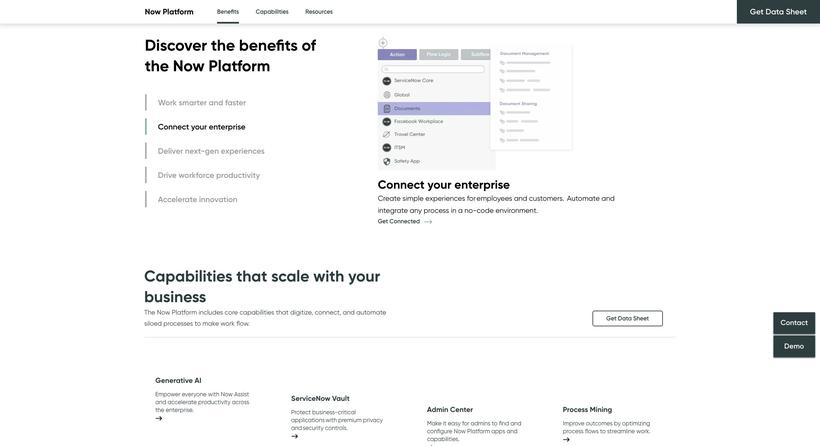Task type: describe. For each thing, give the bounding box(es) containing it.
a
[[459, 206, 463, 215]]

2 vertical spatial get
[[607, 316, 617, 323]]

connect your enterprise
[[158, 122, 246, 132]]

apps
[[492, 428, 506, 435]]

admins
[[471, 421, 491, 427]]

resources
[[306, 8, 333, 15]]

drive workforce productivity
[[158, 171, 260, 180]]

connected
[[390, 218, 420, 226]]

deliver
[[158, 146, 183, 156]]

improve
[[563, 421, 585, 427]]

process
[[563, 406, 589, 415]]

productivity inside empower everyone with now assist and accelerate productivity across the enterprise.
[[198, 399, 231, 406]]

improve outcomes by optimizing process flows to streamline work.
[[563, 421, 651, 435]]

create
[[378, 194, 401, 203]]

platform inside capabilities that scale with your business the now platform includes core capabilities that digitize, connect, and automate siloed processes to make work flow.
[[172, 309, 197, 317]]

everyone
[[182, 391, 207, 398]]

work
[[158, 98, 177, 107]]

0 horizontal spatial that
[[237, 267, 268, 286]]

enterprise.
[[166, 407, 194, 414]]

make it easy for admins to find and configure now platform apps and capabilities.
[[427, 421, 522, 443]]

deliver next-gen experiences
[[158, 146, 265, 156]]

critical
[[338, 409, 356, 416]]

to inside capabilities that scale with your business the now platform includes core capabilities that digitize, connect, and automate siloed processes to make work flow.
[[195, 320, 201, 328]]

faster
[[225, 98, 246, 107]]

1 vertical spatial the
[[145, 56, 169, 76]]

connect your enterprise link
[[145, 119, 266, 135]]

drive workforce productivity link
[[145, 167, 266, 184]]

controls.
[[325, 425, 348, 432]]

now inside make it easy for admins to find and configure now platform apps and capabilities.
[[454, 428, 466, 435]]

flow.
[[237, 320, 250, 328]]

empower everyone with now assist and accelerate productivity across the enterprise.
[[155, 391, 250, 414]]

capabilities that scale with your business the now platform includes core capabilities that digitize, connect, and automate siloed processes to make work flow.
[[144, 267, 387, 328]]

drive
[[158, 171, 177, 180]]

streamline
[[608, 428, 636, 435]]

siloed
[[144, 320, 162, 328]]

gen
[[205, 146, 219, 156]]

mining
[[590, 406, 613, 415]]

integrate
[[378, 206, 408, 215]]

outcomes
[[586, 421, 613, 427]]

capabilities for capabilities that scale with your business the now platform includes core capabilities that digitize, connect, and automate siloed processes to make work flow.
[[144, 267, 233, 286]]

any
[[410, 206, 422, 215]]

discover the benefits of the now platform
[[145, 36, 316, 76]]

0 vertical spatial the
[[211, 36, 235, 55]]

it
[[443, 421, 447, 427]]

sheet for the rightmost get data sheet link
[[787, 7, 808, 16]]

your inside capabilities that scale with your business the now platform includes core capabilities that digitize, connect, and automate siloed processes to make work flow.
[[349, 267, 380, 286]]

deliver next-gen experiences link
[[145, 143, 266, 159]]

1 vertical spatial that
[[276, 309, 289, 317]]

servicenow
[[291, 395, 331, 404]]

and inside capabilities that scale with your business the now platform includes core capabilities that digitize, connect, and automate siloed processes to make work flow.
[[343, 309, 355, 317]]

0 vertical spatial productivity
[[216, 171, 260, 180]]

core
[[225, 309, 238, 317]]

benefits link
[[217, 0, 239, 26]]

contact
[[781, 319, 809, 328]]

includes
[[199, 309, 223, 317]]

connect for connect your enterprise
[[158, 122, 189, 132]]

configure
[[427, 428, 453, 435]]

get connected
[[378, 218, 422, 226]]

work smarter and faster
[[158, 98, 246, 107]]

smarter
[[179, 98, 207, 107]]

experiences inside connect your enterprise create simple experiences for employees and customers.  automate and integrate any process in a no-code environment.
[[426, 194, 466, 203]]

admin center
[[427, 406, 473, 415]]

resources link
[[306, 0, 333, 24]]

capabilities.
[[427, 436, 460, 443]]

ai
[[195, 377, 202, 386]]

0 vertical spatial experiences
[[221, 146, 265, 156]]

premium
[[339, 417, 362, 424]]

now inside capabilities that scale with your business the now platform includes core capabilities that digitize, connect, and automate siloed processes to make work flow.
[[157, 309, 170, 317]]

for employees
[[467, 194, 513, 203]]

discover
[[145, 36, 207, 55]]

business
[[144, 287, 206, 307]]

process mining
[[563, 406, 613, 415]]

automate
[[357, 309, 387, 317]]

simple
[[403, 194, 424, 203]]

flows
[[586, 428, 599, 435]]

environment.
[[496, 206, 538, 215]]

assist
[[234, 391, 249, 398]]

processes
[[164, 320, 193, 328]]

admin
[[427, 406, 449, 415]]

customers.
[[530, 194, 565, 203]]

sheet for get data sheet link to the bottom
[[634, 316, 650, 323]]

innovation
[[199, 195, 238, 204]]

code
[[477, 206, 494, 215]]



Task type: locate. For each thing, give the bounding box(es) containing it.
0 vertical spatial your
[[191, 122, 207, 132]]

1 vertical spatial productivity
[[198, 399, 231, 406]]

now
[[145, 7, 161, 17], [173, 56, 205, 76], [157, 309, 170, 317], [221, 391, 233, 398], [454, 428, 466, 435]]

the
[[144, 309, 155, 317]]

1 horizontal spatial capabilities
[[256, 8, 289, 15]]

1 horizontal spatial enterprise
[[455, 178, 510, 192]]

that
[[237, 267, 268, 286], [276, 309, 289, 317]]

0 horizontal spatial to
[[195, 320, 201, 328]]

1 horizontal spatial sheet
[[787, 7, 808, 16]]

experiences right "gen"
[[221, 146, 265, 156]]

sheet
[[787, 7, 808, 16], [634, 316, 650, 323]]

accelerate
[[168, 399, 197, 406]]

enterprise for connect your enterprise create simple experiences for employees and customers.  automate and integrate any process in a no-code environment.
[[455, 178, 510, 192]]

platform
[[163, 7, 194, 17], [209, 56, 270, 76], [172, 309, 197, 317], [468, 428, 490, 435]]

1 horizontal spatial connect
[[378, 178, 425, 192]]

2 horizontal spatial your
[[428, 178, 452, 192]]

to inside the improve outcomes by optimizing process flows to streamline work.
[[601, 428, 606, 435]]

accelerate innovation link
[[145, 191, 266, 208]]

and
[[209, 98, 223, 107], [515, 194, 528, 203], [602, 194, 615, 203], [343, 309, 355, 317], [155, 399, 166, 406], [511, 421, 522, 427], [507, 428, 518, 435]]

0 vertical spatial get
[[751, 7, 764, 16]]

process inside connect your enterprise create simple experiences for employees and customers.  automate and integrate any process in a no-code environment.
[[424, 206, 449, 215]]

work.
[[637, 428, 651, 435]]

across
[[232, 399, 250, 406]]

to down outcomes on the bottom right of page
[[601, 428, 606, 435]]

0 horizontal spatial experiences
[[221, 146, 265, 156]]

2 vertical spatial to
[[601, 428, 606, 435]]

1 horizontal spatial your
[[349, 267, 380, 286]]

connect
[[158, 122, 189, 132], [378, 178, 425, 192]]

of
[[302, 36, 316, 55]]

scale
[[271, 267, 310, 286]]

productivity up innovation
[[216, 171, 260, 180]]

enterprise for connect your enterprise
[[209, 122, 246, 132]]

capabilities inside capabilities that scale with your business the now platform includes core capabilities that digitize, connect, and automate siloed processes to make work flow.
[[144, 267, 233, 286]]

codeless integrations for popular business apps image
[[378, 27, 622, 177]]

in
[[451, 206, 457, 215]]

digitize,
[[291, 309, 313, 317]]

1 vertical spatial process
[[563, 428, 584, 435]]

with inside capabilities that scale with your business the now platform includes core capabilities that digitize, connect, and automate siloed processes to make work flow.
[[314, 267, 345, 286]]

now inside empower everyone with now assist and accelerate productivity across the enterprise.
[[221, 391, 233, 398]]

0 horizontal spatial your
[[191, 122, 207, 132]]

demo link
[[774, 336, 816, 358]]

get connected link
[[378, 218, 442, 226]]

protect business-critical applications with premium privacy and security controls.
[[291, 409, 383, 432]]

0 horizontal spatial process
[[424, 206, 449, 215]]

capabilities
[[240, 309, 275, 317]]

capabilities
[[256, 8, 289, 15], [144, 267, 233, 286]]

applications with
[[291, 417, 337, 424]]

connect your enterprise create simple experiences for employees and customers.  automate and integrate any process in a no-code environment.
[[378, 178, 615, 215]]

vault
[[332, 395, 350, 404]]

center
[[451, 406, 473, 415]]

to up apps
[[492, 421, 498, 427]]

1 horizontal spatial with
[[314, 267, 345, 286]]

2 vertical spatial the
[[155, 407, 164, 414]]

connect for connect your enterprise create simple experiences for employees and customers.  automate and integrate any process in a no-code environment.
[[378, 178, 425, 192]]

now platform
[[145, 7, 194, 17]]

2 vertical spatial your
[[349, 267, 380, 286]]

get data sheet link
[[738, 0, 821, 24], [593, 311, 663, 327]]

for
[[463, 421, 470, 427]]

and security
[[291, 425, 324, 432]]

1 vertical spatial connect
[[378, 178, 425, 192]]

0 horizontal spatial capabilities
[[144, 267, 233, 286]]

connect inside connect your enterprise create simple experiences for employees and customers.  automate and integrate any process in a no-code environment.
[[378, 178, 425, 192]]

productivity
[[216, 171, 260, 180], [198, 399, 231, 406]]

by
[[615, 421, 621, 427]]

benefits
[[239, 36, 298, 55]]

make
[[203, 320, 219, 328]]

0 vertical spatial get data sheet link
[[738, 0, 821, 24]]

privacy
[[363, 417, 383, 424]]

2 horizontal spatial get
[[751, 7, 764, 16]]

1 vertical spatial experiences
[[426, 194, 466, 203]]

capabilities for capabilities
[[256, 8, 289, 15]]

0 vertical spatial data
[[766, 7, 785, 16]]

1 vertical spatial get data sheet
[[607, 316, 650, 323]]

0 vertical spatial get data sheet
[[751, 7, 808, 16]]

find
[[499, 421, 509, 427]]

experiences up in
[[426, 194, 466, 203]]

accelerate innovation
[[158, 195, 238, 204]]

1 horizontal spatial process
[[563, 428, 584, 435]]

enterprise inside connect your enterprise create simple experiences for employees and customers.  automate and integrate any process in a no-code environment.
[[455, 178, 510, 192]]

0 horizontal spatial get data sheet
[[607, 316, 650, 323]]

capabilities link
[[256, 0, 289, 24]]

the
[[211, 36, 235, 55], [145, 56, 169, 76], [155, 407, 164, 414]]

1 vertical spatial your
[[428, 178, 452, 192]]

your inside connect your enterprise create simple experiences for employees and customers.  automate and integrate any process in a no-code environment.
[[428, 178, 452, 192]]

with
[[314, 267, 345, 286], [208, 391, 220, 398]]

process left in
[[424, 206, 449, 215]]

1 vertical spatial get data sheet link
[[593, 311, 663, 327]]

1 vertical spatial data
[[619, 316, 632, 323]]

experiences
[[221, 146, 265, 156], [426, 194, 466, 203]]

connect up deliver
[[158, 122, 189, 132]]

your for connect your enterprise create simple experiences for employees and customers.  automate and integrate any process in a no-code environment.
[[428, 178, 452, 192]]

0 vertical spatial capabilities
[[256, 8, 289, 15]]

1 horizontal spatial get
[[607, 316, 617, 323]]

to inside make it easy for admins to find and configure now platform apps and capabilities.
[[492, 421, 498, 427]]

work
[[221, 320, 235, 328]]

0 horizontal spatial enterprise
[[209, 122, 246, 132]]

get data sheet for the rightmost get data sheet link
[[751, 7, 808, 16]]

1 horizontal spatial that
[[276, 309, 289, 317]]

your
[[191, 122, 207, 132], [428, 178, 452, 192], [349, 267, 380, 286]]

1 vertical spatial sheet
[[634, 316, 650, 323]]

0 horizontal spatial get
[[378, 218, 388, 226]]

get data sheet for get data sheet link to the bottom
[[607, 316, 650, 323]]

make
[[427, 421, 442, 427]]

1 vertical spatial with
[[208, 391, 220, 398]]

productivity down everyone
[[198, 399, 231, 406]]

get data sheet
[[751, 7, 808, 16], [607, 316, 650, 323]]

protect
[[291, 409, 311, 416]]

get
[[751, 7, 764, 16], [378, 218, 388, 226], [607, 316, 617, 323]]

connect,
[[315, 309, 341, 317]]

now inside discover the benefits of the now platform
[[173, 56, 205, 76]]

workforce
[[179, 171, 214, 180]]

1 vertical spatial enterprise
[[455, 178, 510, 192]]

process down improve on the right bottom of the page
[[563, 428, 584, 435]]

contact link
[[774, 313, 816, 334]]

generative ai
[[155, 377, 202, 386]]

0 horizontal spatial connect
[[158, 122, 189, 132]]

0 horizontal spatial data
[[619, 316, 632, 323]]

2 horizontal spatial to
[[601, 428, 606, 435]]

1 vertical spatial get
[[378, 218, 388, 226]]

the inside empower everyone with now assist and accelerate productivity across the enterprise.
[[155, 407, 164, 414]]

empower
[[155, 391, 181, 398]]

no-
[[465, 206, 477, 215]]

and inside empower everyone with now assist and accelerate productivity across the enterprise.
[[155, 399, 166, 406]]

0 vertical spatial to
[[195, 320, 201, 328]]

1 horizontal spatial experiences
[[426, 194, 466, 203]]

1 horizontal spatial get data sheet link
[[738, 0, 821, 24]]

0 vertical spatial that
[[237, 267, 268, 286]]

enterprise
[[209, 122, 246, 132], [455, 178, 510, 192]]

0 vertical spatial with
[[314, 267, 345, 286]]

accelerate
[[158, 195, 197, 204]]

1 horizontal spatial to
[[492, 421, 498, 427]]

1 vertical spatial to
[[492, 421, 498, 427]]

enterprise down the faster
[[209, 122, 246, 132]]

enterprise up for employees
[[455, 178, 510, 192]]

demo
[[785, 342, 805, 351]]

0 vertical spatial process
[[424, 206, 449, 215]]

platform inside discover the benefits of the now platform
[[209, 56, 270, 76]]

0 horizontal spatial with
[[208, 391, 220, 398]]

0 vertical spatial sheet
[[787, 7, 808, 16]]

1 horizontal spatial data
[[766, 7, 785, 16]]

easy
[[448, 421, 461, 427]]

to
[[195, 320, 201, 328], [492, 421, 498, 427], [601, 428, 606, 435]]

generative
[[155, 377, 193, 386]]

1 horizontal spatial get data sheet
[[751, 7, 808, 16]]

with inside empower everyone with now assist and accelerate productivity across the enterprise.
[[208, 391, 220, 398]]

connect up simple
[[378, 178, 425, 192]]

work smarter and faster link
[[145, 94, 266, 111]]

platform inside make it easy for admins to find and configure now platform apps and capabilities.
[[468, 428, 490, 435]]

optimizing
[[623, 421, 651, 427]]

1 vertical spatial capabilities
[[144, 267, 233, 286]]

servicenow vault
[[291, 395, 350, 404]]

next-
[[185, 146, 205, 156]]

process inside the improve outcomes by optimizing process flows to streamline work.
[[563, 428, 584, 435]]

0 vertical spatial enterprise
[[209, 122, 246, 132]]

0 horizontal spatial sheet
[[634, 316, 650, 323]]

0 horizontal spatial get data sheet link
[[593, 311, 663, 327]]

your for connect your enterprise
[[191, 122, 207, 132]]

0 vertical spatial connect
[[158, 122, 189, 132]]

business-
[[312, 409, 338, 416]]

to left make
[[195, 320, 201, 328]]



Task type: vqa. For each thing, say whether or not it's contained in the screenshot.
GET to the top
yes



